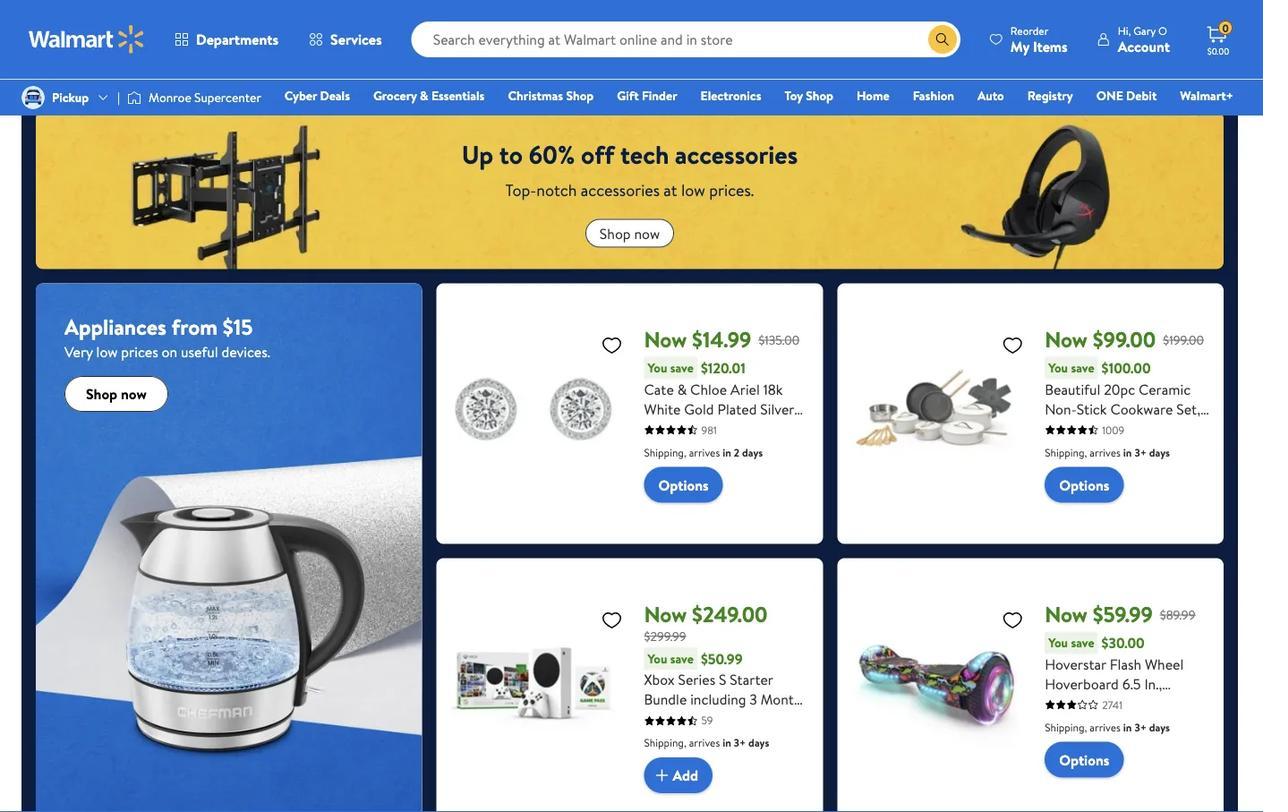Task type: describe. For each thing, give the bounding box(es) containing it.
light,
[[1075, 713, 1110, 733]]

options link for now $99.00
[[1045, 467, 1124, 503]]

icing
[[1085, 419, 1115, 439]]

0 horizontal spatial |
[[118, 89, 120, 106]]

ariel
[[731, 379, 760, 399]]

options link up finder
[[644, 20, 723, 56]]

gift inside the you save $120.01 cate & chloe ariel 18k white gold plated silver halo stud earrings | cz earrings for women, gift for her
[[774, 439, 799, 458]]

one debit
[[1097, 87, 1157, 104]]

dinosaur
[[1045, 753, 1101, 773]]

electric
[[1091, 733, 1139, 753]]

days for $99.00
[[1150, 445, 1171, 460]]

up to 60% off tech accessories top-notch accessories at low prices.
[[462, 137, 798, 202]]

$50.99
[[701, 649, 743, 669]]

white inside the you save $120.01 cate & chloe ariel 18k white gold plated silver halo stud earrings | cz earrings for women, gift for her
[[644, 399, 681, 419]]

home link
[[849, 86, 898, 105]]

electronics
[[701, 87, 762, 104]]

60%
[[529, 137, 575, 172]]

$199.00
[[1164, 331, 1205, 349]]

one debit link
[[1089, 86, 1166, 105]]

shop now button for low
[[64, 376, 168, 412]]

starter
[[730, 670, 774, 690]]

now for $59.99
[[1045, 600, 1088, 630]]

days for $14.99
[[742, 445, 763, 460]]

including
[[691, 690, 747, 709]]

christmas shop
[[508, 87, 594, 104]]

you for now $99.00
[[1049, 359, 1069, 377]]

1 vertical spatial add button
[[644, 758, 713, 794]]

cyber deals
[[285, 87, 350, 104]]

toy
[[785, 87, 803, 104]]

0 vertical spatial &
[[420, 87, 429, 104]]

shop right christmas
[[566, 87, 594, 104]]

bluetooth
[[1045, 694, 1107, 713]]

gift finder
[[617, 87, 678, 104]]

departments
[[196, 30, 279, 49]]

add for add to cart image
[[673, 766, 699, 785]]

you for now $59.99
[[1049, 634, 1069, 652]]

off
[[581, 137, 615, 172]]

my
[[1011, 36, 1030, 56]]

$15
[[223, 312, 253, 342]]

in for $14.99
[[723, 445, 732, 460]]

up
[[462, 137, 494, 172]]

speaker
[[1111, 694, 1160, 713]]

arrives for $99.00
[[1090, 445, 1121, 460]]

silver
[[761, 399, 795, 419]]

cate
[[644, 379, 674, 399]]

shop right toy
[[806, 87, 834, 104]]

prices
[[121, 342, 158, 362]]

add to cart image
[[251, 43, 272, 65]]

arrives for $59.99
[[1090, 720, 1121, 735]]

pickup
[[52, 89, 89, 106]]

now $249.00 $299.99 you save $50.99 xbox series s starter bundle including 3 months of game pass ultimate
[[644, 600, 808, 729]]

shipping, arrives in 3+ days for $99.00
[[1045, 445, 1171, 460]]

tech
[[621, 137, 669, 172]]

cyber
[[285, 87, 317, 104]]

3
[[750, 690, 758, 709]]

led
[[1045, 713, 1071, 733]]

now for $249.00
[[644, 600, 687, 630]]

shipping, arrives in 3+ days for $59.99
[[1045, 720, 1171, 735]]

one
[[1097, 87, 1124, 104]]

add to cart image
[[652, 765, 673, 786]]

shipping, for $99.00
[[1045, 445, 1088, 460]]

reorder my items
[[1011, 23, 1068, 56]]

shipping
[[243, 14, 283, 29]]

now for tech
[[635, 223, 660, 243]]

in down pass
[[723, 735, 732, 751]]

wheel,
[[1045, 733, 1088, 753]]

shop down up to 60% off tech accessories top-notch accessories at low prices.
[[600, 223, 631, 243]]

now for $99.00
[[1045, 325, 1088, 355]]

available
[[286, 14, 325, 29]]

$249.00
[[692, 600, 768, 630]]

to
[[500, 137, 523, 172]]

options for now $59.99
[[1060, 750, 1110, 770]]

notch
[[537, 179, 577, 202]]

debit
[[1127, 87, 1157, 104]]

low inside appliances from $15 very low prices on useful devices.
[[96, 342, 118, 362]]

shipping available
[[243, 14, 325, 29]]

finder
[[642, 87, 678, 104]]

her
[[666, 458, 690, 478]]

1 horizontal spatial earrings
[[708, 419, 759, 439]]

in for $99.00
[[1124, 445, 1133, 460]]

auto
[[978, 87, 1005, 104]]

| inside the you save $120.01 cate & chloe ariel 18k white gold plated silver halo stud earrings | cz earrings for women, gift for her
[[763, 419, 765, 439]]

1 horizontal spatial for
[[698, 439, 717, 458]]

ceramic
[[1139, 379, 1191, 399]]

walmart+ link
[[1173, 86, 1242, 105]]

hi, gary o account
[[1118, 23, 1171, 56]]

2 vertical spatial shipping, arrives in 3+ days
[[644, 735, 770, 751]]

game
[[661, 709, 698, 729]]

arrives for $14.99
[[689, 445, 720, 460]]

options up finder
[[659, 28, 709, 48]]

wheel
[[1145, 654, 1184, 674]]

series
[[678, 670, 716, 690]]

save for $99.00
[[1072, 359, 1095, 377]]

chloe
[[691, 379, 727, 399]]

Walmart Site-Wide search field
[[412, 21, 961, 57]]

beautiful
[[1045, 379, 1101, 399]]

you for now $14.99
[[648, 359, 668, 377]]

scooter,
[[1142, 733, 1194, 753]]

fashion link
[[905, 86, 963, 105]]

shop now for tech
[[600, 223, 660, 243]]

registry
[[1028, 87, 1074, 104]]

auto link
[[970, 86, 1013, 105]]

search icon image
[[936, 32, 950, 47]]

account
[[1118, 36, 1171, 56]]

hoverboard
[[1045, 674, 1119, 694]]

now $14.99 $135.00
[[644, 325, 800, 355]]



Task type: locate. For each thing, give the bounding box(es) containing it.
shop down very
[[86, 384, 117, 404]]

1 horizontal spatial shop now button
[[586, 219, 675, 248]]

save up series
[[671, 650, 694, 667]]

stick
[[1077, 399, 1108, 419]]

you inside the now $249.00 $299.99 you save $50.99 xbox series s starter bundle including 3 months of game pass ultimate
[[648, 650, 668, 667]]

options link down the shipping, arrives in 2 days
[[644, 467, 723, 503]]

registry link
[[1020, 86, 1082, 105]]

0 vertical spatial add
[[272, 44, 298, 63]]

hoverstar
[[1045, 654, 1107, 674]]

& right cate
[[678, 379, 687, 399]]

shop now button for tech
[[586, 219, 675, 248]]

days down 'drew'
[[1150, 445, 1171, 460]]

1 horizontal spatial shop now
[[600, 223, 660, 243]]

0 horizontal spatial shop now button
[[64, 376, 168, 412]]

xbox
[[644, 670, 675, 690]]

 image left the monroe
[[127, 89, 142, 107]]

gift finder link
[[609, 86, 686, 105]]

options down barrymore
[[1060, 475, 1110, 495]]

shipping, down halo
[[644, 445, 687, 460]]

3+ down 'drew'
[[1135, 445, 1147, 460]]

for
[[698, 439, 717, 458], [644, 458, 663, 478]]

essentials
[[432, 87, 485, 104]]

cookware
[[1111, 399, 1174, 419]]

now up beautiful
[[1045, 325, 1088, 355]]

arrives down 1009
[[1090, 445, 1121, 460]]

save inside the you save $120.01 cate & chloe ariel 18k white gold plated silver halo stud earrings | cz earrings for women, gift for her
[[671, 359, 694, 377]]

0 horizontal spatial earrings
[[644, 439, 695, 458]]

reorder
[[1011, 23, 1049, 38]]

1 horizontal spatial |
[[763, 419, 765, 439]]

deals
[[320, 87, 350, 104]]

$299.99
[[644, 627, 687, 645]]

you up hoverstar
[[1049, 634, 1069, 652]]

add button
[[243, 36, 312, 72], [644, 758, 713, 794]]

$99.00
[[1093, 325, 1157, 355]]

in left 2
[[723, 445, 732, 460]]

| right pickup
[[118, 89, 120, 106]]

0
[[1223, 20, 1229, 36]]

981
[[702, 422, 717, 438]]

1 vertical spatial now
[[121, 384, 147, 404]]

arrives down 981
[[689, 445, 720, 460]]

59
[[702, 713, 713, 728]]

christmas shop link
[[500, 86, 602, 105]]

shipping,
[[644, 445, 687, 460], [1045, 445, 1088, 460], [1045, 720, 1088, 735], [644, 735, 687, 751]]

save inside you save $100.00 beautiful 20pc ceramic non-stick cookware set, white icing by drew barrymore
[[1072, 359, 1095, 377]]

$14.99
[[692, 325, 752, 355]]

for down 981
[[698, 439, 717, 458]]

save inside the now $249.00 $299.99 you save $50.99 xbox series s starter bundle including 3 months of game pass ultimate
[[671, 650, 694, 667]]

3+ for $59.99
[[1135, 720, 1147, 735]]

now for low
[[121, 384, 147, 404]]

you inside the you save $120.01 cate & chloe ariel 18k white gold plated silver halo stud earrings | cz earrings for women, gift for her
[[648, 359, 668, 377]]

save up cate
[[671, 359, 694, 377]]

shipping, arrives in 3+ days down 59
[[644, 735, 770, 751]]

add for add to cart icon
[[272, 44, 298, 63]]

now down prices
[[121, 384, 147, 404]]

s
[[719, 670, 727, 690]]

grocery
[[373, 87, 417, 104]]

low right very
[[96, 342, 118, 362]]

now for $14.99
[[644, 325, 687, 355]]

devices.
[[222, 342, 270, 362]]

0 horizontal spatial now
[[121, 384, 147, 404]]

add to favorites list, beautiful 20pc ceramic non-stick cookware set, white icing by drew barrymore image
[[1002, 334, 1024, 356]]

add to favorites list, hoverstar flash wheel hoverboard 6.5 in., bluetooth speaker with led light, self balancing wheel, electric scooter, dinosaur image
[[1002, 609, 1024, 631]]

1009
[[1103, 422, 1125, 438]]

Search search field
[[412, 21, 961, 57]]

departments button
[[159, 18, 294, 61]]

shipping, for $59.99
[[1045, 720, 1088, 735]]

shipping, arrives in 3+ days down the 2741
[[1045, 720, 1171, 735]]

1 horizontal spatial &
[[678, 379, 687, 399]]

shop now down up to 60% off tech accessories top-notch accessories at low prices.
[[600, 223, 660, 243]]

0 vertical spatial add button
[[243, 36, 312, 72]]

in down the by
[[1124, 445, 1133, 460]]

balancing
[[1140, 713, 1200, 733]]

$59.99
[[1093, 600, 1153, 630]]

0 horizontal spatial  image
[[21, 86, 45, 109]]

you save $30.00 hoverstar flash wheel hoverboard 6.5 in., bluetooth speaker with led light, self balancing wheel, electric scooter, dinosaur
[[1045, 633, 1200, 773]]

earrings
[[708, 419, 759, 439], [644, 439, 695, 458]]

now up hoverstar
[[1045, 600, 1088, 630]]

0 horizontal spatial add
[[272, 44, 298, 63]]

1 vertical spatial shop now button
[[64, 376, 168, 412]]

0 vertical spatial shop now button
[[586, 219, 675, 248]]

clear search field text image
[[907, 32, 921, 47]]

 image for pickup
[[21, 86, 45, 109]]

& inside the you save $120.01 cate & chloe ariel 18k white gold plated silver halo stud earrings | cz earrings for women, gift for her
[[678, 379, 687, 399]]

1 horizontal spatial add button
[[644, 758, 713, 794]]

useful
[[181, 342, 218, 362]]

arrives
[[689, 445, 720, 460], [1090, 445, 1121, 460], [1090, 720, 1121, 735], [689, 735, 720, 751]]

0 vertical spatial gift
[[617, 87, 639, 104]]

in for $59.99
[[1124, 720, 1133, 735]]

in
[[723, 445, 732, 460], [1124, 445, 1133, 460], [1124, 720, 1133, 735], [723, 735, 732, 751]]

arrives down 59
[[689, 735, 720, 751]]

1 horizontal spatial now
[[635, 223, 660, 243]]

in down speaker
[[1124, 720, 1133, 735]]

0 vertical spatial low
[[682, 179, 706, 202]]

gift down silver
[[774, 439, 799, 458]]

now right "add to favorites list, xbox series s starter bundle including 3 months of game pass ultimate" icon
[[644, 600, 687, 630]]

arrives down the 2741
[[1090, 720, 1121, 735]]

1 vertical spatial shipping, arrives in 3+ days
[[1045, 720, 1171, 735]]

white left icing
[[1045, 419, 1082, 439]]

2 vertical spatial 3+
[[734, 735, 746, 751]]

you up 'xbox'
[[648, 650, 668, 667]]

bundle
[[644, 690, 687, 709]]

options link down barrymore
[[1045, 467, 1124, 503]]

add
[[272, 44, 298, 63], [673, 766, 699, 785]]

1 horizontal spatial accessories
[[675, 137, 798, 172]]

shipping, arrives in 3+ days down 1009
[[1045, 445, 1171, 460]]

0 vertical spatial accessories
[[675, 137, 798, 172]]

0 horizontal spatial accessories
[[581, 179, 660, 202]]

shop
[[566, 87, 594, 104], [806, 87, 834, 104], [600, 223, 631, 243], [86, 384, 117, 404]]

save up beautiful
[[1072, 359, 1095, 377]]

cyber deals link
[[277, 86, 358, 105]]

1 vertical spatial gift
[[774, 439, 799, 458]]

home
[[857, 87, 890, 104]]

gary
[[1134, 23, 1156, 38]]

add down game at the right of the page
[[673, 766, 699, 785]]

 image left pickup
[[21, 86, 45, 109]]

services
[[331, 30, 382, 49]]

0 horizontal spatial for
[[644, 458, 663, 478]]

halo
[[644, 419, 673, 439]]

toy shop link
[[777, 86, 842, 105]]

0 vertical spatial shipping, arrives in 3+ days
[[1045, 445, 1171, 460]]

shop now button down at
[[586, 219, 675, 248]]

walmart+
[[1181, 87, 1234, 104]]

low right at
[[682, 179, 706, 202]]

shipping, down game at the right of the page
[[644, 735, 687, 751]]

 image
[[21, 86, 45, 109], [127, 89, 142, 107]]

1 vertical spatial 3+
[[1135, 720, 1147, 735]]

flash
[[1110, 654, 1142, 674]]

christmas
[[508, 87, 563, 104]]

options for now $14.99
[[659, 475, 709, 495]]

shop now for low
[[86, 384, 147, 404]]

non-
[[1045, 399, 1077, 419]]

low inside up to 60% off tech accessories top-notch accessories at low prices.
[[682, 179, 706, 202]]

1 horizontal spatial white
[[1045, 419, 1082, 439]]

options down light,
[[1060, 750, 1110, 770]]

options link down light,
[[1045, 742, 1124, 778]]

1 vertical spatial &
[[678, 379, 687, 399]]

shop now button
[[586, 219, 675, 248], [64, 376, 168, 412]]

self
[[1113, 713, 1137, 733]]

shipping, down bluetooth
[[1045, 720, 1088, 735]]

options for now $99.00
[[1060, 475, 1110, 495]]

cz
[[769, 419, 787, 439]]

in.,
[[1145, 674, 1163, 694]]

now $59.99 $89.99
[[1045, 600, 1196, 630]]

white inside you save $100.00 beautiful 20pc ceramic non-stick cookware set, white icing by drew barrymore
[[1045, 419, 1082, 439]]

$89.99
[[1161, 606, 1196, 624]]

walmart image
[[29, 25, 145, 54]]

save for $59.99
[[1072, 634, 1095, 652]]

you inside "you save $30.00 hoverstar flash wheel hoverboard 6.5 in., bluetooth speaker with led light, self balancing wheel, electric scooter, dinosaur"
[[1049, 634, 1069, 652]]

0 horizontal spatial &
[[420, 87, 429, 104]]

1 vertical spatial accessories
[[581, 179, 660, 202]]

by
[[1119, 419, 1133, 439]]

add button down shipping available
[[243, 36, 312, 72]]

1 horizontal spatial low
[[682, 179, 706, 202]]

3+ down ultimate in the bottom right of the page
[[734, 735, 746, 751]]

save for $14.99
[[671, 359, 694, 377]]

for left her
[[644, 458, 663, 478]]

1 horizontal spatial  image
[[127, 89, 142, 107]]

very
[[64, 342, 93, 362]]

1 vertical spatial add
[[673, 766, 699, 785]]

shop now button down prices
[[64, 376, 168, 412]]

days right 2
[[742, 445, 763, 460]]

accessories down off
[[581, 179, 660, 202]]

gift left finder
[[617, 87, 639, 104]]

now $99.00 $199.00
[[1045, 325, 1205, 355]]

plated
[[718, 399, 757, 419]]

services button
[[294, 18, 397, 61]]

accessories up prices. at the right top of page
[[675, 137, 798, 172]]

appliances
[[64, 312, 167, 342]]

save up hoverstar
[[1072, 634, 1095, 652]]

1 vertical spatial |
[[763, 419, 765, 439]]

add button down game at the right of the page
[[644, 758, 713, 794]]

o
[[1159, 23, 1168, 38]]

you up beautiful
[[1049, 359, 1069, 377]]

| left cz
[[763, 419, 765, 439]]

add to favorites list, xbox series s starter bundle including 3 months of game pass ultimate image
[[601, 609, 623, 631]]

options link
[[644, 20, 723, 56], [644, 467, 723, 503], [1045, 467, 1124, 503], [1045, 742, 1124, 778]]

shipping, down icing
[[1045, 445, 1088, 460]]

options link for now $59.99
[[1045, 742, 1124, 778]]

3+ for $99.00
[[1135, 445, 1147, 460]]

0 horizontal spatial add button
[[243, 36, 312, 72]]

now up cate
[[644, 325, 687, 355]]

0 vertical spatial 3+
[[1135, 445, 1147, 460]]

shop now down prices
[[86, 384, 147, 404]]

0 vertical spatial shop now
[[600, 223, 660, 243]]

3+ down speaker
[[1135, 720, 1147, 735]]

 image for monroe supercenter
[[127, 89, 142, 107]]

days down with
[[1150, 720, 1171, 735]]

18k
[[764, 379, 783, 399]]

you inside you save $100.00 beautiful 20pc ceramic non-stick cookware set, white icing by drew barrymore
[[1049, 359, 1069, 377]]

3+
[[1135, 445, 1147, 460], [1135, 720, 1147, 735], [734, 735, 746, 751]]

ultimate
[[731, 709, 785, 729]]

days down ultimate in the bottom right of the page
[[749, 735, 770, 751]]

electronics link
[[693, 86, 770, 105]]

add to favorites list, cate & chloe ariel 18k white gold plated silver halo stud earrings | cz earrings for women, gift for her image
[[601, 334, 623, 356]]

1 vertical spatial low
[[96, 342, 118, 362]]

grocery & essentials link
[[365, 86, 493, 105]]

from
[[172, 312, 218, 342]]

0 horizontal spatial shop now
[[86, 384, 147, 404]]

shipping, arrives in 3+ days
[[1045, 445, 1171, 460], [1045, 720, 1171, 735], [644, 735, 770, 751]]

now down up to 60% off tech accessories top-notch accessories at low prices.
[[635, 223, 660, 243]]

0 horizontal spatial white
[[644, 399, 681, 419]]

1 horizontal spatial add
[[673, 766, 699, 785]]

6.5
[[1123, 674, 1142, 694]]

now inside the now $249.00 $299.99 you save $50.99 xbox series s starter bundle including 3 months of game pass ultimate
[[644, 600, 687, 630]]

days for $59.99
[[1150, 720, 1171, 735]]

0 horizontal spatial low
[[96, 342, 118, 362]]

options down the shipping, arrives in 2 days
[[659, 475, 709, 495]]

$120.01
[[701, 358, 746, 378]]

|
[[118, 89, 120, 106], [763, 419, 765, 439]]

shipping, for $14.99
[[644, 445, 687, 460]]

stud
[[677, 419, 705, 439]]

you up cate
[[648, 359, 668, 377]]

top-
[[506, 179, 537, 202]]

shipping, arrives in 2 days
[[644, 445, 763, 460]]

with
[[1163, 694, 1190, 713]]

hi,
[[1118, 23, 1132, 38]]

white left gold
[[644, 399, 681, 419]]

0 vertical spatial |
[[118, 89, 120, 106]]

prices.
[[710, 179, 755, 202]]

save inside "you save $30.00 hoverstar flash wheel hoverboard 6.5 in., bluetooth speaker with led light, self balancing wheel, electric scooter, dinosaur"
[[1072, 634, 1095, 652]]

0 horizontal spatial gift
[[617, 87, 639, 104]]

1 vertical spatial shop now
[[86, 384, 147, 404]]

add down shipping available
[[272, 44, 298, 63]]

& right grocery
[[420, 87, 429, 104]]

gift
[[617, 87, 639, 104], [774, 439, 799, 458]]

$0.00
[[1208, 45, 1230, 57]]

set,
[[1177, 399, 1201, 419]]

options link for now $14.99
[[644, 467, 723, 503]]

0 vertical spatial now
[[635, 223, 660, 243]]

pass
[[701, 709, 728, 729]]

1 horizontal spatial gift
[[774, 439, 799, 458]]

appliances from $15 very low prices on useful devices.
[[64, 312, 270, 362]]



Task type: vqa. For each thing, say whether or not it's contained in the screenshot.
the top Add button
yes



